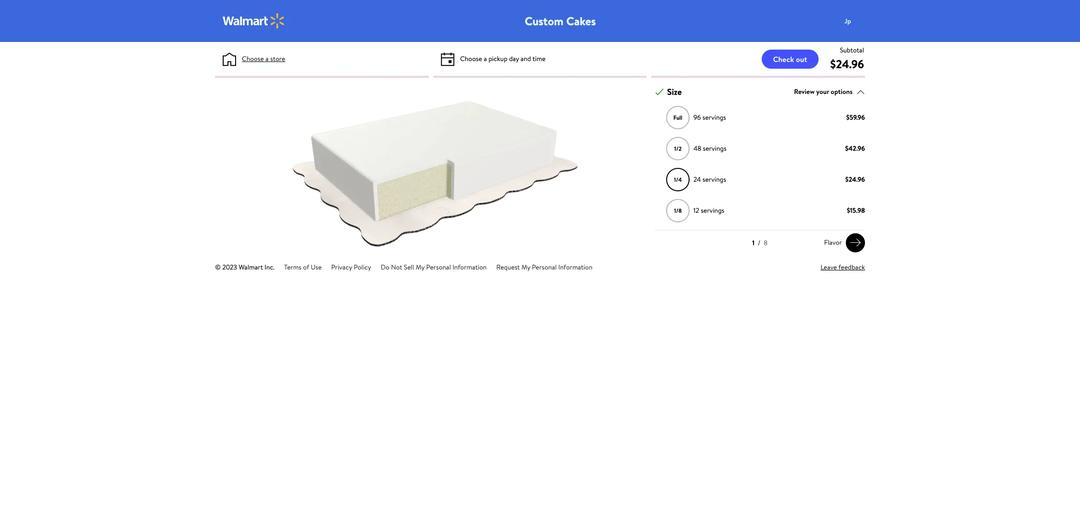 Task type: vqa. For each thing, say whether or not it's contained in the screenshot.


Task type: locate. For each thing, give the bounding box(es) containing it.
time
[[532, 54, 546, 64]]

choose
[[242, 54, 264, 64], [460, 54, 482, 64]]

2 my from the left
[[522, 263, 530, 272]]

check
[[773, 54, 794, 64]]

$24.96
[[830, 56, 864, 72], [845, 175, 865, 185]]

choose a store
[[242, 54, 285, 64]]

privacy policy
[[331, 263, 371, 272]]

24
[[693, 175, 701, 185]]

servings for 96 servings
[[702, 113, 726, 122]]

12
[[693, 206, 699, 216]]

0 horizontal spatial a
[[265, 54, 269, 64]]

my right request
[[522, 263, 530, 272]]

a left the pickup
[[484, 54, 487, 64]]

0 horizontal spatial personal
[[426, 263, 451, 272]]

1/8
[[674, 207, 682, 215]]

0 horizontal spatial choose
[[242, 54, 264, 64]]

24 servings
[[693, 175, 726, 185]]

1 choose from the left
[[242, 54, 264, 64]]

ok image
[[655, 88, 664, 96]]

information
[[453, 263, 487, 272], [558, 263, 592, 272]]

servings for 48 servings
[[703, 144, 726, 153]]

1 / 8
[[752, 238, 768, 248]]

my right 'sell'
[[416, 263, 425, 272]]

a
[[265, 54, 269, 64], [484, 54, 487, 64]]

1 information from the left
[[453, 263, 487, 272]]

2023
[[222, 263, 237, 272]]

$15.98
[[847, 206, 865, 216]]

use
[[311, 263, 322, 272]]

request my personal information
[[496, 263, 592, 272]]

48 servings
[[693, 144, 726, 153]]

leave feedback button
[[821, 263, 865, 273]]

your
[[816, 87, 829, 97]]

$24.96 down subtotal
[[830, 56, 864, 72]]

check out
[[773, 54, 807, 64]]

choose inside "choose a store" link
[[242, 54, 264, 64]]

my
[[416, 263, 425, 272], [522, 263, 530, 272]]

up arrow image
[[856, 88, 865, 96]]

1 horizontal spatial my
[[522, 263, 530, 272]]

choose left store
[[242, 54, 264, 64]]

jp button
[[838, 11, 876, 31]]

2 information from the left
[[558, 263, 592, 272]]

$24.96 down $42.96
[[845, 175, 865, 185]]

servings
[[702, 113, 726, 122], [703, 144, 726, 153], [703, 175, 726, 185], [701, 206, 724, 216]]

servings right "12"
[[701, 206, 724, 216]]

2 choose from the left
[[460, 54, 482, 64]]

$59.96
[[846, 113, 865, 122]]

personal
[[426, 263, 451, 272], [532, 263, 557, 272]]

choose a pickup day and time
[[460, 54, 546, 64]]

2 a from the left
[[484, 54, 487, 64]]

1/2
[[674, 145, 682, 153]]

1 vertical spatial $24.96
[[845, 175, 865, 185]]

1 horizontal spatial a
[[484, 54, 487, 64]]

1 a from the left
[[265, 54, 269, 64]]

sell
[[404, 263, 414, 272]]

a for store
[[265, 54, 269, 64]]

do not sell my personal information link
[[381, 263, 487, 272]]

inc.
[[265, 263, 275, 272]]

0 horizontal spatial my
[[416, 263, 425, 272]]

personal right 'sell'
[[426, 263, 451, 272]]

choose a store link
[[242, 54, 285, 64]]

12 servings
[[693, 206, 724, 216]]

servings right 24
[[703, 175, 726, 185]]

of
[[303, 263, 309, 272]]

choose left the pickup
[[460, 54, 482, 64]]

subtotal
[[840, 45, 864, 55]]

a left store
[[265, 54, 269, 64]]

and
[[521, 54, 531, 64]]

servings right 96
[[702, 113, 726, 122]]

options
[[831, 87, 853, 97]]

personal right request
[[532, 263, 557, 272]]

1 horizontal spatial personal
[[532, 263, 557, 272]]

1 horizontal spatial information
[[558, 263, 592, 272]]

servings right 48
[[703, 144, 726, 153]]

privacy policy link
[[331, 263, 371, 272]]

jp
[[844, 16, 851, 26]]

choose for choose a pickup day and time
[[460, 54, 482, 64]]

subtotal $24.96
[[830, 45, 864, 72]]

1 horizontal spatial choose
[[460, 54, 482, 64]]

0 horizontal spatial information
[[453, 263, 487, 272]]

policy
[[354, 263, 371, 272]]

out
[[796, 54, 807, 64]]

do
[[381, 263, 389, 272]]

back to walmart.com image
[[223, 13, 285, 29]]



Task type: describe. For each thing, give the bounding box(es) containing it.
pickup
[[488, 54, 507, 64]]

day
[[509, 54, 519, 64]]

request my personal information link
[[496, 263, 592, 272]]

review your options
[[794, 87, 853, 97]]

custom cakes
[[525, 13, 596, 29]]

full
[[673, 114, 682, 122]]

cakes
[[566, 13, 596, 29]]

terms of use link
[[284, 263, 322, 272]]

custom
[[525, 13, 564, 29]]

terms of use
[[284, 263, 322, 272]]

check out button
[[762, 49, 819, 69]]

servings for 24 servings
[[703, 175, 726, 185]]

store
[[270, 54, 285, 64]]

/
[[758, 238, 760, 248]]

2 personal from the left
[[532, 263, 557, 272]]

servings for 12 servings
[[701, 206, 724, 216]]

8
[[764, 238, 768, 248]]

$42.96
[[845, 144, 865, 153]]

flavor link
[[820, 234, 865, 253]]

leave feedback
[[821, 263, 865, 272]]

feedback
[[839, 263, 865, 272]]

request
[[496, 263, 520, 272]]

96
[[693, 113, 701, 122]]

choose for choose a store
[[242, 54, 264, 64]]

© 2023 walmart inc.
[[215, 263, 275, 272]]

0 vertical spatial $24.96
[[830, 56, 864, 72]]

walmart
[[239, 263, 263, 272]]

size
[[667, 86, 682, 98]]

1/4
[[674, 176, 682, 184]]

review your options link
[[794, 86, 865, 99]]

review
[[794, 87, 815, 97]]

leave
[[821, 263, 837, 272]]

1 my from the left
[[416, 263, 425, 272]]

96 servings
[[693, 113, 726, 122]]

terms
[[284, 263, 301, 272]]

not
[[391, 263, 402, 272]]

©
[[215, 263, 221, 272]]

review your options element
[[794, 87, 853, 97]]

a for pickup
[[484, 54, 487, 64]]

1 personal from the left
[[426, 263, 451, 272]]

privacy
[[331, 263, 352, 272]]

do not sell my personal information
[[381, 263, 487, 272]]

1
[[752, 238, 755, 248]]

icon for continue arrow image
[[850, 237, 861, 249]]

48
[[693, 144, 701, 153]]

flavor
[[824, 238, 842, 248]]



